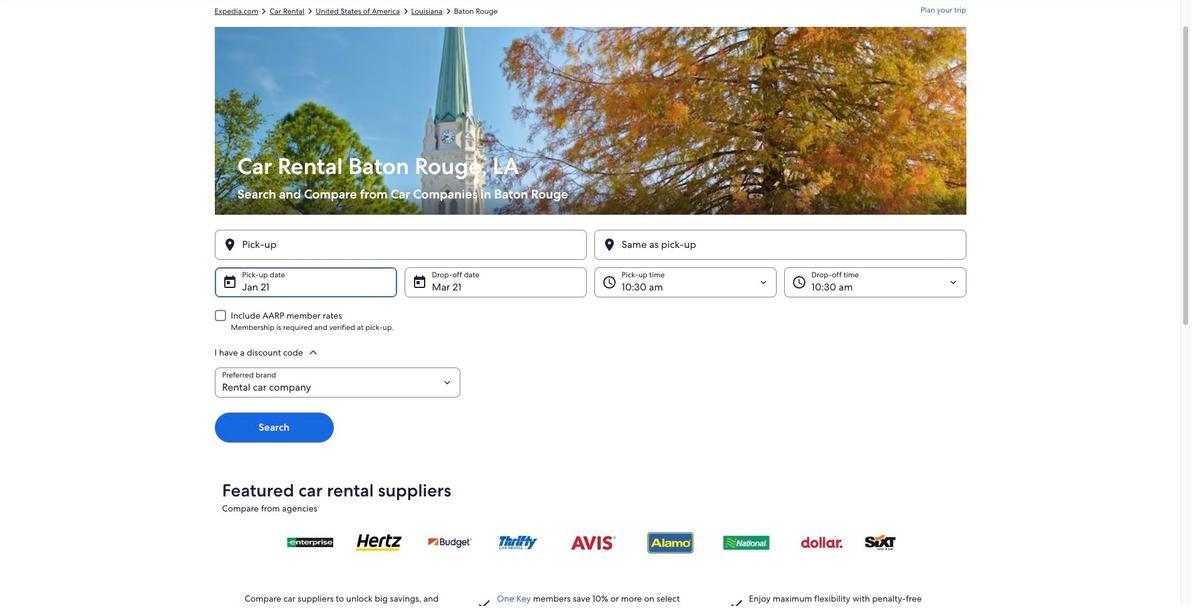 Task type: describe. For each thing, give the bounding box(es) containing it.
active image
[[306, 345, 321, 360]]

car suppliers logo image
[[222, 519, 959, 565]]

directional image
[[304, 6, 316, 17]]



Task type: vqa. For each thing, say whether or not it's contained in the screenshot.
directional icon
yes



Task type: locate. For each thing, give the bounding box(es) containing it.
1 horizontal spatial directional image
[[400, 6, 411, 17]]

2 directional image from the left
[[400, 6, 411, 17]]

0 horizontal spatial directional image
[[258, 6, 270, 17]]

directional image
[[258, 6, 270, 17], [400, 6, 411, 17], [443, 6, 454, 17]]

2 horizontal spatial directional image
[[443, 6, 454, 17]]

1 directional image from the left
[[258, 6, 270, 17]]

3 directional image from the left
[[443, 6, 454, 17]]



